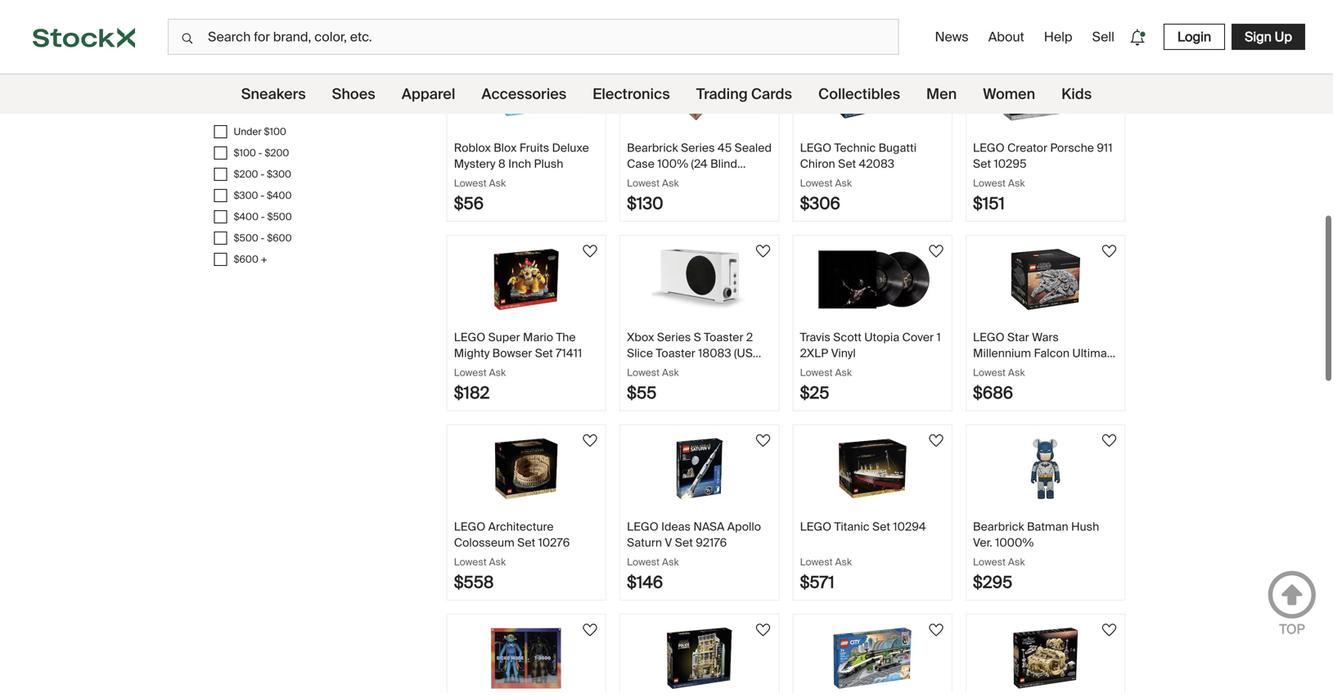 Task type: describe. For each thing, give the bounding box(es) containing it.
$400 - $500
[[234, 210, 292, 223]]

- for $300
[[260, 189, 264, 202]]

dropx: stockx exclusives button
[[214, 47, 420, 73]]

shoes link
[[332, 74, 375, 114]]

1 horizontal spatial $200
[[265, 146, 289, 159]]

0 horizontal spatial toaster
[[656, 346, 695, 361]]

lego creator police station set 10278 image
[[642, 628, 757, 689]]

follow image for $25
[[926, 241, 946, 261]]

lego ideas nasa apollo saturn v set 92176 image
[[642, 438, 757, 500]]

notification unread icon image
[[1126, 26, 1149, 49]]

star
[[1007, 330, 1029, 345]]

apollo
[[727, 519, 761, 534]]

2
[[746, 330, 753, 345]]

stockx logo link
[[0, 0, 168, 74]]

ask inside lego architecture colosseum set 10276 lowest ask $558
[[489, 556, 506, 568]]

ask inside 'roblox blox fruits deluxe mystery 8 inch plush lowest ask $56'
[[489, 177, 506, 189]]

lego creator porsche 911 set 10295 image
[[988, 59, 1103, 121]]

roblox
[[454, 140, 491, 155]]

$200 - $300
[[234, 168, 291, 180]]

$71
[[627, 4, 652, 25]]

- for $400
[[261, 210, 265, 223]]

lowest inside lego architecture colosseum set 10276 lowest ask $558
[[454, 556, 487, 568]]

ask inside lego technic bugatti chiron set 42083 lowest ask $306
[[835, 177, 852, 189]]

$600 +
[[234, 253, 267, 266]]

product category switcher element
[[0, 74, 1333, 114]]

lego for $151
[[973, 140, 1005, 155]]

ask inside lowest ask $686
[[1008, 366, 1025, 379]]

92176
[[696, 535, 727, 550]]

boxes)
[[627, 172, 663, 187]]

lowest ask $686
[[973, 366, 1025, 403]]

lego ideas nasa apollo saturn v set 92176 lowest ask $146
[[627, 519, 761, 593]]

accessories
[[482, 85, 567, 104]]

inch
[[508, 156, 531, 171]]

millennium
[[973, 346, 1031, 361]]

lowest inside lego technic bugatti chiron set 42083 lowest ask $306
[[800, 177, 833, 189]]

- for $500
[[261, 232, 265, 244]]

collectibles inside button
[[266, 22, 372, 39]]

ask inside lowest ask $571
[[835, 556, 852, 568]]

up
[[1275, 28, 1292, 45]]

- for $100
[[258, 146, 262, 159]]

follow image for $295
[[1099, 431, 1119, 451]]

bearbrick for blind
[[627, 140, 678, 155]]

lowest inside lego super mario the mighty bowser set 71411 lowest ask $182
[[454, 366, 487, 379]]

set inside lego creator porsche 911 set 10295 lowest ask $151
[[973, 156, 991, 171]]

about link
[[982, 22, 1031, 52]]

0 horizontal spatial $200
[[234, 168, 258, 180]]

set left 10294
[[872, 519, 890, 534]]

lowest ask $55
[[627, 366, 679, 403]]

collectibles inside product category switcher element
[[818, 85, 900, 104]]

slice
[[627, 346, 653, 361]]

set inside lego ideas nasa apollo saturn v set 92176 lowest ask $146
[[675, 535, 693, 550]]

lowest inside lowest ask $686
[[973, 366, 1006, 379]]

other collectibles button
[[214, 20, 372, 47]]

trading cards link
[[696, 74, 792, 114]]

+
[[261, 253, 267, 266]]

sign up button
[[1232, 24, 1305, 50]]

lowest inside the travis scott utopia cover 1 2xlp vinyl lowest ask $25
[[800, 366, 833, 379]]

10294
[[893, 519, 926, 534]]

travis scott utopia cover 1 2xlp vinyl lowest ask $25
[[800, 330, 941, 403]]

kids link
[[1062, 74, 1092, 114]]

$306
[[800, 193, 840, 214]]

architecture
[[488, 519, 554, 534]]

deluxe
[[552, 140, 589, 155]]

super
[[488, 330, 520, 345]]

titanic
[[834, 519, 870, 534]]

lowest inside lego ideas nasa apollo saturn v set 92176 lowest ask $146
[[627, 556, 660, 568]]

0 vertical spatial $400
[[267, 189, 292, 202]]

news link
[[928, 22, 975, 52]]

$151
[[973, 193, 1005, 214]]

xbox series s toaster 2 slice toaster  18083 (us plug)
[[627, 330, 753, 376]]

18083
[[698, 346, 731, 361]]

fruits
[[520, 140, 549, 155]]

scott
[[833, 330, 862, 345]]

dropx:
[[214, 48, 267, 65]]

accessories link
[[482, 74, 567, 114]]

75192
[[1082, 361, 1113, 376]]

$55
[[627, 383, 657, 403]]

$100 - $200
[[234, 146, 289, 159]]

sell link
[[1086, 22, 1121, 52]]

batman
[[1027, 519, 1069, 534]]

$517
[[800, 4, 834, 25]]

$500 - $600
[[234, 232, 292, 244]]

set inside lego architecture colosseum set 10276 lowest ask $558
[[517, 535, 535, 550]]

ask inside lowest ask $55
[[662, 366, 679, 379]]

follow image for $686
[[1099, 241, 1119, 261]]

bugatti
[[879, 140, 917, 155]]

lego for $306
[[800, 140, 832, 155]]

other collectibles
[[214, 22, 372, 39]]

set inside lego star wars millennium falcon ultimate collector series set 75192
[[1061, 361, 1079, 376]]

ultimate
[[1072, 346, 1117, 361]]

1 horizontal spatial $300
[[267, 168, 291, 180]]

100%
[[657, 156, 688, 171]]

lowest inside lowest ask $55
[[627, 366, 660, 379]]

Search... search field
[[168, 19, 899, 55]]

roblox blox fruits deluxe mystery 8 inch plush image
[[469, 59, 584, 121]]

collector
[[973, 361, 1022, 376]]

kids
[[1062, 85, 1092, 104]]

men
[[926, 85, 957, 104]]

lego creator porsche 911 set 10295 lowest ask $151
[[973, 140, 1113, 214]]

$300 - $400
[[234, 189, 292, 202]]

collectibles link
[[818, 74, 900, 114]]

other
[[214, 22, 262, 39]]

travis scott utopia cover 1 2xlp vinyl image
[[815, 249, 930, 310]]

travis scott cactus jack fortnite 12" action figure duo set image
[[469, 628, 584, 689]]

colosseum
[[454, 535, 515, 550]]

help
[[1044, 28, 1073, 45]]

sign
[[1245, 28, 1272, 45]]

set inside lego technic bugatti chiron set 42083 lowest ask $306
[[838, 156, 856, 171]]

1 horizontal spatial toaster
[[704, 330, 744, 345]]

lowest ask $130
[[627, 177, 679, 214]]

xbox series s toaster 2 slice toaster  18083 (us plug) image
[[642, 249, 757, 310]]

lego city express passenger train set 60337 image
[[815, 628, 930, 689]]

ask inside lego creator porsche 911 set 10295 lowest ask $151
[[1008, 177, 1025, 189]]

$517 link
[[794, 0, 952, 32]]

series for $130
[[681, 140, 715, 155]]

set inside lego super mario the mighty bowser set 71411 lowest ask $182
[[535, 346, 553, 361]]

stockx
[[271, 48, 329, 65]]

(24
[[691, 156, 708, 171]]

about
[[988, 28, 1024, 45]]

women link
[[983, 74, 1035, 114]]

case
[[627, 156, 655, 171]]



Task type: vqa. For each thing, say whether or not it's contained in the screenshot.
Below Retail button
no



Task type: locate. For each thing, give the bounding box(es) containing it.
lego titanic set 10294 image
[[815, 438, 930, 500]]

$25
[[800, 383, 829, 403]]

$182
[[454, 383, 490, 403]]

1 horizontal spatial collectibles
[[818, 85, 900, 104]]

$146
[[627, 572, 663, 593]]

follow image for $182
[[580, 241, 600, 261]]

lego inside lego creator porsche 911 set 10295 lowest ask $151
[[973, 140, 1005, 155]]

1 vertical spatial $300
[[234, 189, 258, 202]]

$400
[[267, 189, 292, 202], [234, 210, 259, 223]]

0 horizontal spatial $500
[[234, 232, 258, 244]]

sealed
[[735, 140, 772, 155]]

10295
[[994, 156, 1027, 171]]

1 vertical spatial $400
[[234, 210, 259, 223]]

series for $55
[[657, 330, 691, 345]]

series up the (24
[[681, 140, 715, 155]]

0 horizontal spatial $600
[[234, 253, 258, 266]]

series
[[681, 140, 715, 155], [657, 330, 691, 345], [1025, 361, 1058, 376]]

10276
[[538, 535, 570, 550]]

lego star wars mos eisley cantina set 75290 image
[[988, 628, 1103, 689]]

lowest inside lego creator porsche 911 set 10295 lowest ask $151
[[973, 177, 1006, 189]]

electronics link
[[593, 74, 670, 114]]

1 horizontal spatial $500
[[267, 210, 292, 223]]

$100
[[264, 125, 286, 138], [234, 146, 256, 159]]

lego left titanic
[[800, 519, 832, 534]]

hush
[[1071, 519, 1099, 534]]

1 horizontal spatial $400
[[267, 189, 292, 202]]

- down $400 - $500
[[261, 232, 265, 244]]

$500
[[267, 210, 292, 223], [234, 232, 258, 244]]

$500 up $600 +
[[234, 232, 258, 244]]

lego for $146
[[627, 519, 659, 534]]

lego for $182
[[454, 330, 486, 345]]

lego up "10295"
[[973, 140, 1005, 155]]

$200 up $200 - $300
[[265, 146, 289, 159]]

ask down bowser
[[489, 366, 506, 379]]

ask down colosseum
[[489, 556, 506, 568]]

lego architecture colosseum set 10276 image
[[469, 438, 584, 500]]

ask down "10295"
[[1008, 177, 1025, 189]]

ask down v
[[662, 556, 679, 568]]

follow image for $130
[[753, 52, 773, 72]]

dropx: stockx exclusives
[[214, 48, 420, 65]]

1 vertical spatial bearbrick
[[973, 519, 1024, 534]]

1 vertical spatial collectibles
[[818, 85, 900, 104]]

lowest inside lowest ask $571
[[800, 556, 833, 568]]

ask down millennium
[[1008, 366, 1025, 379]]

bearbrick batman hush ver. 1000% image
[[988, 438, 1103, 500]]

$126
[[454, 4, 490, 25]]

lowest down mighty
[[454, 366, 487, 379]]

ask right plug)
[[662, 366, 679, 379]]

0 vertical spatial toaster
[[704, 330, 744, 345]]

lowest down case
[[627, 177, 660, 189]]

plush
[[534, 156, 563, 171]]

lego inside lego star wars millennium falcon ultimate collector series set 75192
[[973, 330, 1005, 345]]

set down mario
[[535, 346, 553, 361]]

lego technic bugatti chiron set 42083 image
[[815, 59, 930, 121]]

0 horizontal spatial $100
[[234, 146, 256, 159]]

mario
[[523, 330, 553, 345]]

0 horizontal spatial collectibles
[[266, 22, 372, 39]]

mystery
[[454, 156, 496, 171]]

ask inside bearbrick batman hush ver. 1000% lowest ask $295
[[1008, 556, 1025, 568]]

lego up colosseum
[[454, 519, 486, 534]]

8
[[498, 156, 506, 171]]

follow image for $56
[[580, 52, 600, 72]]

series left s
[[657, 330, 691, 345]]

0 vertical spatial collectibles
[[266, 22, 372, 39]]

1 vertical spatial toaster
[[656, 346, 695, 361]]

0 vertical spatial $600
[[267, 232, 292, 244]]

set down the technic
[[838, 156, 856, 171]]

$558
[[454, 572, 494, 593]]

set down falcon
[[1061, 361, 1079, 376]]

under $100
[[234, 125, 286, 138]]

lego titanic set 10294
[[800, 519, 926, 534]]

$200 down the $100 - $200
[[234, 168, 258, 180]]

lowest down slice
[[627, 366, 660, 379]]

0 horizontal spatial $400
[[234, 210, 259, 223]]

follow image for $55
[[753, 241, 773, 261]]

- up $500 - $600
[[261, 210, 265, 223]]

$600 up +
[[267, 232, 292, 244]]

ask up $306
[[835, 177, 852, 189]]

71411
[[556, 346, 582, 361]]

follow image
[[580, 52, 600, 72], [580, 241, 600, 261], [753, 241, 773, 261], [580, 431, 600, 451], [926, 620, 946, 640], [1099, 620, 1119, 640]]

under
[[234, 125, 262, 138]]

0 vertical spatial $300
[[267, 168, 291, 180]]

$300 up $300 - $400
[[267, 168, 291, 180]]

2 vertical spatial series
[[1025, 361, 1058, 376]]

travis
[[800, 330, 831, 345]]

ask down titanic
[[835, 556, 852, 568]]

45
[[718, 140, 732, 155]]

series down falcon
[[1025, 361, 1058, 376]]

lego up saturn
[[627, 519, 659, 534]]

ask down 1000%
[[1008, 556, 1025, 568]]

lego up the chiron at the top right of page
[[800, 140, 832, 155]]

men link
[[926, 74, 957, 114]]

bearbrick series 45 sealed case 100% (24 blind boxes) image
[[642, 59, 757, 121]]

bearbrick up 1000%
[[973, 519, 1024, 534]]

cover
[[902, 330, 934, 345]]

lego inside lego technic bugatti chiron set 42083 lowest ask $306
[[800, 140, 832, 155]]

lego for $558
[[454, 519, 486, 534]]

0 vertical spatial $200
[[265, 146, 289, 159]]

ask down vinyl
[[835, 366, 852, 379]]

ideas
[[661, 519, 691, 534]]

lowest up $571
[[800, 556, 833, 568]]

follow image
[[753, 52, 773, 72], [926, 241, 946, 261], [1099, 241, 1119, 261], [753, 431, 773, 451], [926, 431, 946, 451], [1099, 431, 1119, 451], [580, 620, 600, 640], [753, 620, 773, 640]]

$686
[[973, 383, 1013, 403]]

$130
[[627, 193, 663, 214]]

s
[[694, 330, 701, 345]]

$600 left +
[[234, 253, 258, 266]]

lego super mario the mighty bowser set 71411 lowest ask $182
[[454, 330, 582, 403]]

technic
[[834, 140, 876, 155]]

ask down '8'
[[489, 177, 506, 189]]

1 horizontal spatial $100
[[264, 125, 286, 138]]

42083
[[859, 156, 895, 171]]

$400 down $300 - $400
[[234, 210, 259, 223]]

1 vertical spatial $500
[[234, 232, 258, 244]]

1 vertical spatial series
[[657, 330, 691, 345]]

lego super mario the mighty bowser set 71411 image
[[469, 249, 584, 310]]

1 vertical spatial $100
[[234, 146, 256, 159]]

$100 down "under" on the left top of the page
[[234, 146, 256, 159]]

$300 down $200 - $300
[[234, 189, 258, 202]]

0 vertical spatial $100
[[264, 125, 286, 138]]

series inside bearbrick series 45 sealed case 100% (24 blind boxes)
[[681, 140, 715, 155]]

follow image for $571
[[926, 431, 946, 451]]

set left "10295"
[[973, 156, 991, 171]]

lowest inside "lowest ask $130"
[[627, 177, 660, 189]]

2xlp
[[800, 346, 828, 361]]

lowest down saturn
[[627, 556, 660, 568]]

help link
[[1038, 22, 1079, 52]]

bearbrick up case
[[627, 140, 678, 155]]

follow image for $558
[[580, 431, 600, 451]]

1000%
[[995, 535, 1034, 550]]

lego up millennium
[[973, 330, 1005, 345]]

1
[[937, 330, 941, 345]]

0 horizontal spatial $300
[[234, 189, 258, 202]]

login button
[[1164, 24, 1225, 50]]

trading
[[696, 85, 748, 104]]

falcon
[[1034, 346, 1070, 361]]

lego up mighty
[[454, 330, 486, 345]]

lowest down ver.
[[973, 556, 1006, 568]]

$100 up the $100 - $200
[[264, 125, 286, 138]]

1 horizontal spatial bearbrick
[[973, 519, 1024, 534]]

lego star wars millennium falcon ultimate collector series set 75192
[[973, 330, 1117, 376]]

set right v
[[675, 535, 693, 550]]

- down $200 - $300
[[260, 189, 264, 202]]

lego architecture colosseum set 10276 lowest ask $558
[[454, 519, 570, 593]]

stockx logo image
[[33, 28, 135, 48]]

prices
[[214, 100, 266, 117]]

toaster up 18083
[[704, 330, 744, 345]]

bearbrick inside bearbrick batman hush ver. 1000% lowest ask $295
[[973, 519, 1024, 534]]

sneakers
[[241, 85, 306, 104]]

collectibles up the technic
[[818, 85, 900, 104]]

top
[[1279, 621, 1305, 638]]

lowest up the $151
[[973, 177, 1006, 189]]

- up $300 - $400
[[261, 168, 264, 180]]

ask down 100%
[[662, 177, 679, 189]]

lowest
[[454, 177, 487, 189], [627, 177, 660, 189], [800, 177, 833, 189], [973, 177, 1006, 189], [454, 366, 487, 379], [627, 366, 660, 379], [800, 366, 833, 379], [973, 366, 1006, 379], [454, 556, 487, 568], [627, 556, 660, 568], [800, 556, 833, 568], [973, 556, 1006, 568]]

the
[[556, 330, 576, 345]]

set down architecture
[[517, 535, 535, 550]]

collectibles
[[266, 22, 372, 39], [818, 85, 900, 104]]

$400 up $400 - $500
[[267, 189, 292, 202]]

lowest down the chiron at the top right of page
[[800, 177, 833, 189]]

shoes
[[332, 85, 375, 104]]

bearbrick inside bearbrick series 45 sealed case 100% (24 blind boxes)
[[627, 140, 678, 155]]

ask inside "lowest ask $130"
[[662, 177, 679, 189]]

0 horizontal spatial bearbrick
[[627, 140, 678, 155]]

utopia
[[864, 330, 900, 345]]

lego inside lego architecture colosseum set 10276 lowest ask $558
[[454, 519, 486, 534]]

wars
[[1032, 330, 1059, 345]]

lego inside lego super mario the mighty bowser set 71411 lowest ask $182
[[454, 330, 486, 345]]

- down under $100
[[258, 146, 262, 159]]

bowser
[[492, 346, 532, 361]]

back to top image
[[1268, 570, 1317, 620]]

$571
[[800, 572, 835, 593]]

blind
[[710, 156, 737, 171]]

$500 up $500 - $600
[[267, 210, 292, 223]]

electronics
[[593, 85, 670, 104]]

ask inside lego ideas nasa apollo saturn v set 92176 lowest ask $146
[[662, 556, 679, 568]]

sneakers link
[[241, 74, 306, 114]]

- for $200
[[261, 168, 264, 180]]

0 vertical spatial series
[[681, 140, 715, 155]]

lowest up $686
[[973, 366, 1006, 379]]

bearbrick for $295
[[973, 519, 1024, 534]]

ask
[[489, 177, 506, 189], [662, 177, 679, 189], [835, 177, 852, 189], [1008, 177, 1025, 189], [489, 366, 506, 379], [662, 366, 679, 379], [835, 366, 852, 379], [1008, 366, 1025, 379], [489, 556, 506, 568], [662, 556, 679, 568], [835, 556, 852, 568], [1008, 556, 1025, 568]]

lowest inside 'roblox blox fruits deluxe mystery 8 inch plush lowest ask $56'
[[454, 177, 487, 189]]

lego inside lego ideas nasa apollo saturn v set 92176 lowest ask $146
[[627, 519, 659, 534]]

lowest down mystery
[[454, 177, 487, 189]]

bearbrick batman hush ver. 1000% lowest ask $295
[[973, 519, 1099, 593]]

set
[[838, 156, 856, 171], [973, 156, 991, 171], [535, 346, 553, 361], [1061, 361, 1079, 376], [872, 519, 890, 534], [517, 535, 535, 550], [675, 535, 693, 550]]

$56
[[454, 193, 484, 214]]

series inside lego star wars millennium falcon ultimate collector series set 75192
[[1025, 361, 1058, 376]]

1 horizontal spatial $600
[[267, 232, 292, 244]]

lowest down 2xlp at the right of page
[[800, 366, 833, 379]]

series inside xbox series s toaster 2 slice toaster  18083 (us plug)
[[657, 330, 691, 345]]

nasa
[[693, 519, 725, 534]]

lowest up $558
[[454, 556, 487, 568]]

0 vertical spatial $500
[[267, 210, 292, 223]]

cards
[[751, 85, 792, 104]]

ask inside the travis scott utopia cover 1 2xlp vinyl lowest ask $25
[[835, 366, 852, 379]]

collectibles up dropx: stockx exclusives
[[266, 22, 372, 39]]

1 vertical spatial $600
[[234, 253, 258, 266]]

0 vertical spatial bearbrick
[[627, 140, 678, 155]]

trading cards
[[696, 85, 792, 104]]

lego star wars millennium falcon ultimate collector series set 75192 image
[[988, 249, 1103, 310]]

lowest ask $571
[[800, 556, 852, 593]]

ask inside lego super mario the mighty bowser set 71411 lowest ask $182
[[489, 366, 506, 379]]

1 vertical spatial $200
[[234, 168, 258, 180]]

(us
[[734, 346, 753, 361]]

lowest inside bearbrick batman hush ver. 1000% lowest ask $295
[[973, 556, 1006, 568]]

toaster down s
[[656, 346, 695, 361]]

sell
[[1092, 28, 1115, 45]]

follow image for $146
[[753, 431, 773, 451]]

women
[[983, 85, 1035, 104]]



